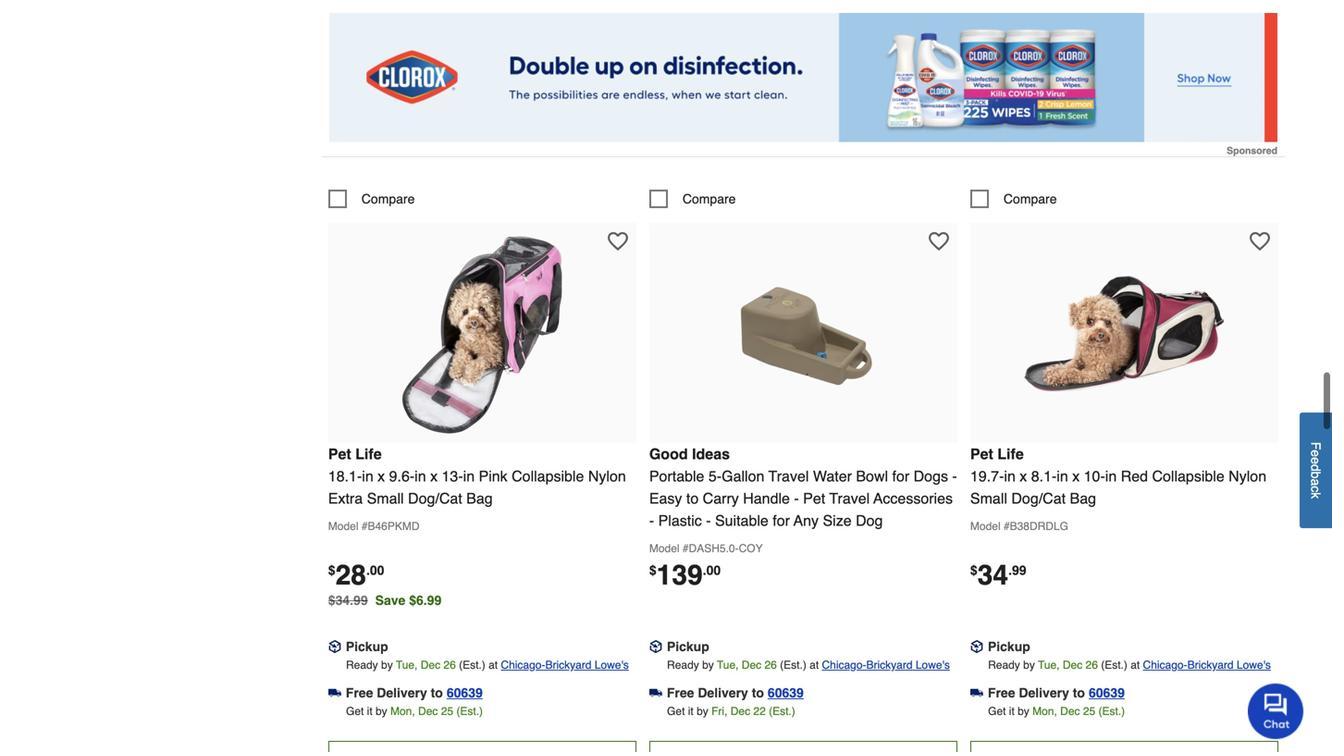 Task type: locate. For each thing, give the bounding box(es) containing it.
ready by tue, dec 26 (est.) at chicago-brickyard lowe's
[[346, 659, 629, 672], [667, 659, 950, 672], [988, 659, 1271, 672]]

3 60639 button from the left
[[1089, 684, 1125, 702]]

1 nylon from the left
[[588, 468, 626, 485]]

1 horizontal spatial collapsible
[[1152, 468, 1225, 485]]

pickup image up truck filled icon
[[649, 640, 662, 653]]

in
[[362, 468, 374, 485], [415, 468, 426, 485], [463, 468, 475, 485], [1004, 468, 1016, 485], [1057, 468, 1068, 485], [1105, 468, 1117, 485]]

pet inside good ideas portable 5-gallon travel water bowl for dogs - easy to carry handle - pet travel accessories - plastic - suitable for any size dog
[[803, 490, 825, 507]]

2 chicago-brickyard lowe's button from the left
[[822, 656, 950, 674]]

3 26 from the left
[[1086, 659, 1098, 672]]

delivery
[[377, 686, 427, 700], [698, 686, 748, 700], [1019, 686, 1069, 700]]

0 horizontal spatial get
[[346, 705, 364, 718]]

life
[[355, 445, 382, 463], [998, 445, 1024, 463]]

1 horizontal spatial free
[[667, 686, 694, 700]]

1 60639 from the left
[[447, 686, 483, 700]]

0 horizontal spatial life
[[355, 445, 382, 463]]

0 horizontal spatial dog/cat
[[408, 490, 462, 507]]

.00
[[366, 563, 384, 578], [703, 563, 721, 578]]

chat invite button image
[[1248, 683, 1305, 739]]

brickyard
[[545, 659, 592, 672], [867, 659, 913, 672], [1188, 659, 1234, 672]]

e up b
[[1309, 457, 1324, 464]]

0 horizontal spatial it
[[367, 705, 373, 718]]

2 horizontal spatial 60639
[[1089, 686, 1125, 700]]

# up actual price $139.00 element
[[683, 542, 689, 555]]

dog/cat inside pet life 18.1-in x 9.6-in x 13-in pink collapsible nylon extra small dog/cat bag
[[408, 490, 462, 507]]

3 $ from the left
[[971, 563, 978, 578]]

1 horizontal spatial tue,
[[717, 659, 739, 672]]

small down 19.7- on the bottom
[[971, 490, 1008, 507]]

collapsible inside pet life 19.7-in x 8.1-in x 10-in red collapsible nylon small dog/cat bag
[[1152, 468, 1225, 485]]

dog/cat down 8.1-
[[1012, 490, 1066, 507]]

0 horizontal spatial brickyard
[[545, 659, 592, 672]]

bag
[[467, 490, 493, 507], [1070, 490, 1096, 507]]

small inside pet life 18.1-in x 9.6-in x 13-in pink collapsible nylon extra small dog/cat bag
[[367, 490, 404, 507]]

ready for 3rd the pickup icon from the right
[[346, 659, 378, 672]]

1 horizontal spatial get it by mon, dec 25 (est.)
[[988, 705, 1125, 718]]

1 dog/cat from the left
[[408, 490, 462, 507]]

2 compare from the left
[[683, 191, 736, 206]]

1 horizontal spatial life
[[998, 445, 1024, 463]]

25 for the chicago-brickyard lowe's button related to 3rd the pickup icon from the left's "60639" button
[[1083, 705, 1096, 718]]

1 horizontal spatial it
[[688, 705, 694, 718]]

3 compare from the left
[[1004, 191, 1057, 206]]

1 horizontal spatial pickup
[[667, 639, 709, 654]]

suitable
[[715, 512, 769, 529]]

compare for 5014600225 'element' at the top of the page
[[683, 191, 736, 206]]

0 horizontal spatial chicago-brickyard lowe's button
[[501, 656, 629, 674]]

3 get from the left
[[988, 705, 1006, 718]]

2 horizontal spatial 60639 button
[[1089, 684, 1125, 702]]

1 26 from the left
[[444, 659, 456, 672]]

for
[[892, 468, 910, 485], [773, 512, 790, 529]]

f e e d b a c k
[[1309, 442, 1324, 499]]

x left 9.6-
[[378, 468, 385, 485]]

1 horizontal spatial heart outline image
[[929, 231, 949, 252]]

3 ready from the left
[[988, 659, 1020, 672]]

19.7-
[[971, 468, 1004, 485]]

coy
[[739, 542, 763, 555]]

2 at from the left
[[810, 659, 819, 672]]

2 horizontal spatial compare
[[1004, 191, 1057, 206]]

2 get from the left
[[667, 705, 685, 718]]

0 horizontal spatial 25
[[441, 705, 453, 718]]

1 horizontal spatial mon,
[[1033, 705, 1057, 718]]

dogs
[[914, 468, 948, 485]]

0 horizontal spatial pet
[[328, 445, 351, 463]]

1 horizontal spatial model
[[649, 542, 680, 555]]

ready
[[346, 659, 378, 672], [667, 659, 699, 672], [988, 659, 1020, 672]]

1 horizontal spatial .00
[[703, 563, 721, 578]]

2 nylon from the left
[[1229, 468, 1267, 485]]

3 brickyard from the left
[[1188, 659, 1234, 672]]

2 pickup from the left
[[667, 639, 709, 654]]

2 horizontal spatial ready by tue, dec 26 (est.) at chicago-brickyard lowe's
[[988, 659, 1271, 672]]

get
[[346, 705, 364, 718], [667, 705, 685, 718], [988, 705, 1006, 718]]

8.1-
[[1031, 468, 1057, 485]]

$ 139 .00
[[649, 559, 721, 591]]

.00 inside $ 139 .00
[[703, 563, 721, 578]]

bag down pink
[[467, 490, 493, 507]]

2 horizontal spatial get
[[988, 705, 1006, 718]]

2 horizontal spatial free delivery to 60639
[[988, 686, 1125, 700]]

2 life from the left
[[998, 445, 1024, 463]]

1 horizontal spatial lowe's
[[916, 659, 950, 672]]

1 horizontal spatial dog/cat
[[1012, 490, 1066, 507]]

2 x from the left
[[430, 468, 438, 485]]

2 horizontal spatial pickup
[[988, 639, 1031, 654]]

nylon left b
[[1229, 468, 1267, 485]]

0 horizontal spatial pickup image
[[328, 640, 341, 653]]

get for 2nd the pickup icon from the left
[[667, 705, 685, 718]]

$ down model # dash5.0-coy
[[649, 563, 657, 578]]

for left any
[[773, 512, 790, 529]]

1 chicago-brickyard lowe's button from the left
[[501, 656, 629, 674]]

3 delivery from the left
[[1019, 686, 1069, 700]]

was price $34.99 element
[[328, 588, 375, 608]]

0 horizontal spatial travel
[[769, 468, 809, 485]]

it
[[367, 705, 373, 718], [688, 705, 694, 718], [1009, 705, 1015, 718]]

22
[[754, 705, 766, 718]]

$34.99 save $6.99
[[328, 593, 442, 608]]

2 horizontal spatial pet
[[971, 445, 994, 463]]

.00 down dash5.0-
[[703, 563, 721, 578]]

1 tue, from the left
[[396, 659, 418, 672]]

2 delivery from the left
[[698, 686, 748, 700]]

1 lowe's from the left
[[595, 659, 629, 672]]

0 horizontal spatial ready by tue, dec 26 (est.) at chicago-brickyard lowe's
[[346, 659, 629, 672]]

free for 3rd the pickup icon from the left's truck filled image
[[988, 686, 1015, 700]]

collapsible
[[512, 468, 584, 485], [1152, 468, 1225, 485]]

compare inside 1001390140 element
[[362, 191, 415, 206]]

pet
[[328, 445, 351, 463], [971, 445, 994, 463], [803, 490, 825, 507]]

truck filled image
[[328, 687, 341, 700], [971, 687, 983, 700]]

pickup down actual price $139.00 element
[[667, 639, 709, 654]]

1 horizontal spatial at
[[810, 659, 819, 672]]

1 horizontal spatial ready
[[667, 659, 699, 672]]

3 lowe's from the left
[[1237, 659, 1271, 672]]

1 horizontal spatial delivery
[[698, 686, 748, 700]]

in left 8.1-
[[1004, 468, 1016, 485]]

nylon for 19.7-in x 8.1-in x 10-in red collapsible nylon small dog/cat bag
[[1229, 468, 1267, 485]]

2 horizontal spatial #
[[1004, 520, 1010, 533]]

2 horizontal spatial lowe's
[[1237, 659, 1271, 672]]

0 horizontal spatial 60639
[[447, 686, 483, 700]]

1 horizontal spatial free delivery to 60639
[[667, 686, 804, 700]]

model up 139
[[649, 542, 680, 555]]

2 horizontal spatial free
[[988, 686, 1015, 700]]

model
[[328, 520, 359, 533], [971, 520, 1001, 533], [649, 542, 680, 555]]

60639 for the chicago-brickyard lowe's button related to 3rd the pickup icon from the left
[[1089, 686, 1125, 700]]

for up "accessories"
[[892, 468, 910, 485]]

2 horizontal spatial delivery
[[1019, 686, 1069, 700]]

$ left .99
[[971, 563, 978, 578]]

e
[[1309, 450, 1324, 457], [1309, 457, 1324, 464]]

2 horizontal spatial pickup image
[[971, 640, 983, 653]]

1 horizontal spatial 26
[[765, 659, 777, 672]]

4 in from the left
[[1004, 468, 1016, 485]]

model for 18.1-in x 9.6-in x 13-in pink collapsible nylon extra small dog/cat bag
[[328, 520, 359, 533]]

free for 3rd the pickup icon from the right truck filled image
[[346, 686, 373, 700]]

3 tue, from the left
[[1038, 659, 1060, 672]]

free
[[346, 686, 373, 700], [667, 686, 694, 700], [988, 686, 1015, 700]]

1 life from the left
[[355, 445, 382, 463]]

x
[[378, 468, 385, 485], [430, 468, 438, 485], [1020, 468, 1027, 485], [1073, 468, 1080, 485]]

ready for 2nd the pickup icon from the left
[[667, 659, 699, 672]]

0 horizontal spatial model
[[328, 520, 359, 533]]

nylon left portable
[[588, 468, 626, 485]]

1 60639 button from the left
[[447, 684, 483, 702]]

1 get it by mon, dec 25 (est.) from the left
[[346, 705, 483, 718]]

1 free from the left
[[346, 686, 373, 700]]

1 horizontal spatial compare
[[683, 191, 736, 206]]

get it by mon, dec 25 (est.)
[[346, 705, 483, 718], [988, 705, 1125, 718]]

1 horizontal spatial brickyard
[[867, 659, 913, 672]]

1 horizontal spatial chicago-brickyard lowe's button
[[822, 656, 950, 674]]

life inside pet life 19.7-in x 8.1-in x 10-in red collapsible nylon small dog/cat bag
[[998, 445, 1024, 463]]

2 brickyard from the left
[[867, 659, 913, 672]]

bag down 10-
[[1070, 490, 1096, 507]]

4 x from the left
[[1073, 468, 1080, 485]]

heart outline image
[[608, 231, 628, 252], [929, 231, 949, 252], [1250, 231, 1270, 252]]

x left 13-
[[430, 468, 438, 485]]

1 horizontal spatial 60639
[[768, 686, 804, 700]]

nylon
[[588, 468, 626, 485], [1229, 468, 1267, 485]]

2 $ from the left
[[649, 563, 657, 578]]

$ inside $ 34 .99
[[971, 563, 978, 578]]

1 horizontal spatial truck filled image
[[971, 687, 983, 700]]

easy
[[649, 490, 682, 507]]

a
[[1309, 479, 1324, 486]]

2 horizontal spatial chicago-
[[1143, 659, 1188, 672]]

# down extra
[[362, 520, 368, 533]]

1 at from the left
[[489, 659, 498, 672]]

bag inside pet life 18.1-in x 9.6-in x 13-in pink collapsible nylon extra small dog/cat bag
[[467, 490, 493, 507]]

pickup down $34.99 save $6.99
[[346, 639, 388, 654]]

18.1-
[[328, 468, 362, 485]]

travel up size
[[829, 490, 870, 507]]

3 at from the left
[[1131, 659, 1140, 672]]

in left red
[[1105, 468, 1117, 485]]

1 pickup from the left
[[346, 639, 388, 654]]

0 horizontal spatial delivery
[[377, 686, 427, 700]]

2 free from the left
[[667, 686, 694, 700]]

nylon inside pet life 18.1-in x 9.6-in x 13-in pink collapsible nylon extra small dog/cat bag
[[588, 468, 626, 485]]

1 collapsible from the left
[[512, 468, 584, 485]]

ready down the $34.99
[[346, 659, 378, 672]]

2 truck filled image from the left
[[971, 687, 983, 700]]

3 chicago- from the left
[[1143, 659, 1188, 672]]

x left 8.1-
[[1020, 468, 1027, 485]]

3 chicago-brickyard lowe's button from the left
[[1143, 656, 1271, 674]]

2 horizontal spatial chicago-brickyard lowe's button
[[1143, 656, 1271, 674]]

in left 10-
[[1057, 468, 1068, 485]]

in up extra
[[362, 468, 374, 485]]

1 brickyard from the left
[[545, 659, 592, 672]]

1 horizontal spatial chicago-
[[822, 659, 867, 672]]

travel
[[769, 468, 809, 485], [829, 490, 870, 507]]

1 pickup image from the left
[[328, 640, 341, 653]]

get for 3rd the pickup icon from the right
[[346, 705, 364, 718]]

2 bag from the left
[[1070, 490, 1096, 507]]

mon,
[[390, 705, 415, 718], [1033, 705, 1057, 718]]

delivery for "60639" button for 3rd the pickup icon from the right's the chicago-brickyard lowe's button
[[377, 686, 427, 700]]

2 .00 from the left
[[703, 563, 721, 578]]

2 horizontal spatial it
[[1009, 705, 1015, 718]]

1 compare from the left
[[362, 191, 415, 206]]

2 get it by mon, dec 25 (est.) from the left
[[988, 705, 1125, 718]]

pet life 19.7-in x 8.1-in x 10-in red collapsible nylon small dog/cat bag
[[971, 445, 1267, 507]]

- up any
[[794, 490, 799, 507]]

model # b38drdlg
[[971, 520, 1069, 533]]

60639 button
[[447, 684, 483, 702], [768, 684, 804, 702], [1089, 684, 1125, 702]]

collapsible inside pet life 18.1-in x 9.6-in x 13-in pink collapsible nylon extra small dog/cat bag
[[512, 468, 584, 485]]

60639
[[447, 686, 483, 700], [768, 686, 804, 700], [1089, 686, 1125, 700]]

pet up 18.1-
[[328, 445, 351, 463]]

chicago-brickyard lowe's button
[[501, 656, 629, 674], [822, 656, 950, 674], [1143, 656, 1271, 674]]

ready down actual price $34.99 element
[[988, 659, 1020, 672]]

1 bag from the left
[[467, 490, 493, 507]]

dec
[[421, 659, 440, 672], [742, 659, 762, 672], [1063, 659, 1083, 672], [418, 705, 438, 718], [731, 705, 750, 718], [1061, 705, 1080, 718]]

2 25 from the left
[[1083, 705, 1096, 718]]

extra
[[328, 490, 363, 507]]

0 vertical spatial for
[[892, 468, 910, 485]]

free delivery to 60639 for 3rd the pickup icon from the left
[[988, 686, 1125, 700]]

2 horizontal spatial model
[[971, 520, 1001, 533]]

compare inside 1001390064 element
[[1004, 191, 1057, 206]]

brickyard for 3rd the pickup icon from the right's the chicago-brickyard lowe's button
[[545, 659, 592, 672]]

1 horizontal spatial small
[[971, 490, 1008, 507]]

2 lowe's from the left
[[916, 659, 950, 672]]

2 horizontal spatial ready
[[988, 659, 1020, 672]]

2 60639 from the left
[[768, 686, 804, 700]]

1 small from the left
[[367, 490, 404, 507]]

good
[[649, 445, 688, 463]]

$ inside $ 28 .00
[[328, 563, 335, 578]]

pet life 19.7-in x 8.1-in x 10-in red collapsible nylon small dog/cat bag image
[[1023, 232, 1226, 436]]

$ for 28
[[328, 563, 335, 578]]

by
[[381, 659, 393, 672], [702, 659, 714, 672], [1023, 659, 1035, 672], [376, 705, 387, 718], [697, 705, 709, 718], [1018, 705, 1030, 718]]

5-
[[709, 468, 722, 485]]

2 tue, from the left
[[717, 659, 739, 672]]

3 it from the left
[[1009, 705, 1015, 718]]

1 horizontal spatial #
[[683, 542, 689, 555]]

it for 2nd the pickup icon from the left
[[688, 705, 694, 718]]

to for 2nd the pickup icon from the left
[[752, 686, 764, 700]]

free delivery to 60639
[[346, 686, 483, 700], [667, 686, 804, 700], [988, 686, 1125, 700]]

2 ready by tue, dec 26 (est.) at chicago-brickyard lowe's from the left
[[667, 659, 950, 672]]

pet inside pet life 19.7-in x 8.1-in x 10-in red collapsible nylon small dog/cat bag
[[971, 445, 994, 463]]

1 horizontal spatial pet
[[803, 490, 825, 507]]

2 free delivery to 60639 from the left
[[667, 686, 804, 700]]

1 ready by tue, dec 26 (est.) at chicago-brickyard lowe's from the left
[[346, 659, 629, 672]]

.99
[[1009, 563, 1027, 578]]

2 60639 button from the left
[[768, 684, 804, 702]]

delivery for the chicago-brickyard lowe's button related to 3rd the pickup icon from the left's "60639" button
[[1019, 686, 1069, 700]]

delivery for "60639" button for the chicago-brickyard lowe's button for 2nd the pickup icon from the left
[[698, 686, 748, 700]]

0 horizontal spatial $
[[328, 563, 335, 578]]

chicago-
[[501, 659, 545, 672], [822, 659, 867, 672], [1143, 659, 1188, 672]]

dog/cat down 13-
[[408, 490, 462, 507]]

0 horizontal spatial #
[[362, 520, 368, 533]]

get it by mon, dec 25 (est.) for 3rd the pickup icon from the left
[[988, 705, 1125, 718]]

-
[[952, 468, 957, 485], [794, 490, 799, 507], [649, 512, 654, 529], [706, 512, 711, 529]]

pickup image
[[328, 640, 341, 653], [649, 640, 662, 653], [971, 640, 983, 653]]

dog/cat
[[408, 490, 462, 507], [1012, 490, 1066, 507]]

pet up any
[[803, 490, 825, 507]]

1 vertical spatial for
[[773, 512, 790, 529]]

2 horizontal spatial tue,
[[1038, 659, 1060, 672]]

nylon inside pet life 19.7-in x 8.1-in x 10-in red collapsible nylon small dog/cat bag
[[1229, 468, 1267, 485]]

1 horizontal spatial ready by tue, dec 26 (est.) at chicago-brickyard lowe's
[[667, 659, 950, 672]]

1 horizontal spatial get
[[667, 705, 685, 718]]

1 horizontal spatial $
[[649, 563, 657, 578]]

.00 for 28
[[366, 563, 384, 578]]

model up 34
[[971, 520, 1001, 533]]

1 horizontal spatial 25
[[1083, 705, 1096, 718]]

lowe's
[[595, 659, 629, 672], [916, 659, 950, 672], [1237, 659, 1271, 672]]

0 horizontal spatial collapsible
[[512, 468, 584, 485]]

life up 18.1-
[[355, 445, 382, 463]]

1 delivery from the left
[[377, 686, 427, 700]]

2 pickup image from the left
[[649, 640, 662, 653]]

pickup image down 34
[[971, 640, 983, 653]]

$ up was price $34.99 element
[[328, 563, 335, 578]]

2 ready from the left
[[667, 659, 699, 672]]

lowe's for the chicago-brickyard lowe's button for 2nd the pickup icon from the left
[[916, 659, 950, 672]]

pickup down actual price $34.99 element
[[988, 639, 1031, 654]]

pet life 18.1-in x 9.6-in x 13-in pink collapsible nylon extra small dog/cat bag
[[328, 445, 626, 507]]

0 horizontal spatial bag
[[467, 490, 493, 507]]

2 heart outline image from the left
[[929, 231, 949, 252]]

1 truck filled image from the left
[[328, 687, 341, 700]]

2 horizontal spatial heart outline image
[[1250, 231, 1270, 252]]

3 free from the left
[[988, 686, 1015, 700]]

brickyard for the chicago-brickyard lowe's button related to 3rd the pickup icon from the left
[[1188, 659, 1234, 672]]

life inside pet life 18.1-in x 9.6-in x 13-in pink collapsible nylon extra small dog/cat bag
[[355, 445, 382, 463]]

0 horizontal spatial pickup
[[346, 639, 388, 654]]

b38drdlg
[[1010, 520, 1069, 533]]

1 chicago- from the left
[[501, 659, 545, 672]]

.00 for 139
[[703, 563, 721, 578]]

1 horizontal spatial bag
[[1070, 490, 1096, 507]]

compare for 1001390140 element
[[362, 191, 415, 206]]

compare
[[362, 191, 415, 206], [683, 191, 736, 206], [1004, 191, 1057, 206]]

pickup image down the $34.99
[[328, 640, 341, 653]]

in left 13-
[[415, 468, 426, 485]]

collapsible right red
[[1152, 468, 1225, 485]]

3 60639 from the left
[[1089, 686, 1125, 700]]

1 $ from the left
[[328, 563, 335, 578]]

1 horizontal spatial nylon
[[1229, 468, 1267, 485]]

chicago-brickyard lowe's button for 2nd the pickup icon from the left
[[822, 656, 950, 674]]

3 free delivery to 60639 from the left
[[988, 686, 1125, 700]]

pickup
[[346, 639, 388, 654], [667, 639, 709, 654], [988, 639, 1031, 654]]

25
[[441, 705, 453, 718], [1083, 705, 1096, 718]]

0 horizontal spatial 26
[[444, 659, 456, 672]]

collapsible right pink
[[512, 468, 584, 485]]

1 it from the left
[[367, 705, 373, 718]]

0 horizontal spatial lowe's
[[595, 659, 629, 672]]

tue, for "60639" button for 3rd the pickup icon from the right's the chicago-brickyard lowe's button
[[396, 659, 418, 672]]

model # b46pkmd
[[328, 520, 420, 533]]

.00 up $34.99 save $6.99
[[366, 563, 384, 578]]

2 collapsible from the left
[[1152, 468, 1225, 485]]

0 horizontal spatial truck filled image
[[328, 687, 341, 700]]

2 dog/cat from the left
[[1012, 490, 1066, 507]]

collapsible for red
[[1152, 468, 1225, 485]]

$
[[328, 563, 335, 578], [649, 563, 657, 578], [971, 563, 978, 578]]

0 horizontal spatial tue,
[[396, 659, 418, 672]]

0 horizontal spatial small
[[367, 490, 404, 507]]

0 horizontal spatial mon,
[[390, 705, 415, 718]]

# up .99
[[1004, 520, 1010, 533]]

2 horizontal spatial 26
[[1086, 659, 1098, 672]]

2 chicago- from the left
[[822, 659, 867, 672]]

tue,
[[396, 659, 418, 672], [717, 659, 739, 672], [1038, 659, 1060, 672]]

at
[[489, 659, 498, 672], [810, 659, 819, 672], [1131, 659, 1140, 672]]

truck filled image for 3rd the pickup icon from the left
[[971, 687, 983, 700]]

#
[[362, 520, 368, 533], [1004, 520, 1010, 533], [683, 542, 689, 555]]

to
[[686, 490, 699, 507], [431, 686, 443, 700], [752, 686, 764, 700], [1073, 686, 1085, 700]]

get it by fri, dec 22 (est.)
[[667, 705, 796, 718]]

life for 19.7-
[[998, 445, 1024, 463]]

1 ready from the left
[[346, 659, 378, 672]]

any
[[794, 512, 819, 529]]

1 vertical spatial travel
[[829, 490, 870, 507]]

1 25 from the left
[[441, 705, 453, 718]]

pet inside pet life 18.1-in x 9.6-in x 13-in pink collapsible nylon extra small dog/cat bag
[[328, 445, 351, 463]]

26 for the chicago-brickyard lowe's button related to 3rd the pickup icon from the left
[[1086, 659, 1098, 672]]

5014600225 element
[[649, 190, 736, 208]]

0 horizontal spatial nylon
[[588, 468, 626, 485]]

small inside pet life 19.7-in x 8.1-in x 10-in red collapsible nylon small dog/cat bag
[[971, 490, 1008, 507]]

2 small from the left
[[971, 490, 1008, 507]]

0 horizontal spatial .00
[[366, 563, 384, 578]]

compare inside 5014600225 'element'
[[683, 191, 736, 206]]

2 mon, from the left
[[1033, 705, 1057, 718]]

pet up 19.7- on the bottom
[[971, 445, 994, 463]]

2 horizontal spatial $
[[971, 563, 978, 578]]

2 26 from the left
[[765, 659, 777, 672]]

2 horizontal spatial brickyard
[[1188, 659, 1234, 672]]

2 horizontal spatial at
[[1131, 659, 1140, 672]]

.00 inside $ 28 .00
[[366, 563, 384, 578]]

1 get from the left
[[346, 705, 364, 718]]

small
[[367, 490, 404, 507], [971, 490, 1008, 507]]

1 free delivery to 60639 from the left
[[346, 686, 483, 700]]

$ inside $ 139 .00
[[649, 563, 657, 578]]

(est.)
[[459, 659, 486, 672], [780, 659, 807, 672], [1101, 659, 1128, 672], [457, 705, 483, 718], [769, 705, 796, 718], [1099, 705, 1125, 718]]

0 horizontal spatial free delivery to 60639
[[346, 686, 483, 700]]

1 mon, from the left
[[390, 705, 415, 718]]

1 .00 from the left
[[366, 563, 384, 578]]

at for the chicago-brickyard lowe's button for 2nd the pickup icon from the left
[[810, 659, 819, 672]]

0 horizontal spatial 60639 button
[[447, 684, 483, 702]]

0 horizontal spatial free
[[346, 686, 373, 700]]

1 horizontal spatial 60639 button
[[768, 684, 804, 702]]

26
[[444, 659, 456, 672], [765, 659, 777, 672], [1086, 659, 1098, 672]]

life up 19.7- on the bottom
[[998, 445, 1024, 463]]

1 horizontal spatial for
[[892, 468, 910, 485]]

# for extra
[[362, 520, 368, 533]]

in left pink
[[463, 468, 475, 485]]

2 it from the left
[[688, 705, 694, 718]]

model down extra
[[328, 520, 359, 533]]

bowl
[[856, 468, 888, 485]]

x left 10-
[[1073, 468, 1080, 485]]

0 horizontal spatial chicago-
[[501, 659, 545, 672]]

60639 button for 3rd the pickup icon from the right's the chicago-brickyard lowe's button
[[447, 684, 483, 702]]

chicago- for 3rd the pickup icon from the right's the chicago-brickyard lowe's button
[[501, 659, 545, 672]]

3 pickup from the left
[[988, 639, 1031, 654]]

small down 9.6-
[[367, 490, 404, 507]]

1 horizontal spatial pickup image
[[649, 640, 662, 653]]

bag inside pet life 19.7-in x 8.1-in x 10-in red collapsible nylon small dog/cat bag
[[1070, 490, 1096, 507]]

e up d
[[1309, 450, 1324, 457]]

0 horizontal spatial get it by mon, dec 25 (est.)
[[346, 705, 483, 718]]

0 horizontal spatial at
[[489, 659, 498, 672]]

brickyard for the chicago-brickyard lowe's button for 2nd the pickup icon from the left
[[867, 659, 913, 672]]

0 horizontal spatial for
[[773, 512, 790, 529]]

0 horizontal spatial ready
[[346, 659, 378, 672]]

ready up get it by fri, dec 22 (est.)
[[667, 659, 699, 672]]

# for carry
[[683, 542, 689, 555]]

travel up the handle
[[769, 468, 809, 485]]

6 in from the left
[[1105, 468, 1117, 485]]



Task type: describe. For each thing, give the bounding box(es) containing it.
b46pkmd
[[368, 520, 420, 533]]

1 heart outline image from the left
[[608, 231, 628, 252]]

good ideas portable 5-gallon travel water bowl for dogs - easy to carry handle - pet travel accessories - plastic - suitable for any size dog
[[649, 445, 957, 529]]

at for 3rd the pickup icon from the right's the chicago-brickyard lowe's button
[[489, 659, 498, 672]]

13-
[[442, 468, 463, 485]]

2 e from the top
[[1309, 457, 1324, 464]]

to for 3rd the pickup icon from the right
[[431, 686, 443, 700]]

60639 button for the chicago-brickyard lowe's button for 2nd the pickup icon from the left
[[768, 684, 804, 702]]

water
[[813, 468, 852, 485]]

ready for 3rd the pickup icon from the left
[[988, 659, 1020, 672]]

dog
[[856, 512, 883, 529]]

3 in from the left
[[463, 468, 475, 485]]

60639 button for the chicago-brickyard lowe's button related to 3rd the pickup icon from the left
[[1089, 684, 1125, 702]]

model for portable 5-gallon travel water bowl for dogs - easy to carry handle - pet travel accessories - plastic - suitable for any size dog
[[649, 542, 680, 555]]

carry
[[703, 490, 739, 507]]

model for 19.7-in x 8.1-in x 10-in red collapsible nylon small dog/cat bag
[[971, 520, 1001, 533]]

pet for pet life 19.7-in x 8.1-in x 10-in red collapsible nylon small dog/cat bag
[[971, 445, 994, 463]]

save
[[375, 593, 406, 608]]

1001390064 element
[[971, 190, 1057, 208]]

get for 3rd the pickup icon from the left
[[988, 705, 1006, 718]]

$34.99
[[328, 593, 368, 608]]

chicago-brickyard lowe's button for 3rd the pickup icon from the right
[[501, 656, 629, 674]]

chicago- for the chicago-brickyard lowe's button for 2nd the pickup icon from the left
[[822, 659, 867, 672]]

60639 for 3rd the pickup icon from the right's the chicago-brickyard lowe's button
[[447, 686, 483, 700]]

good ideas portable 5-gallon travel water bowl for dogs - easy to carry handle - pet travel accessories - plastic - suitable for any size dog image
[[702, 232, 905, 436]]

1 horizontal spatial travel
[[829, 490, 870, 507]]

chicago-brickyard lowe's button for 3rd the pickup icon from the left
[[1143, 656, 1271, 674]]

portable
[[649, 468, 705, 485]]

nylon for 18.1-in x 9.6-in x 13-in pink collapsible nylon extra small dog/cat bag
[[588, 468, 626, 485]]

collapsible for pink
[[512, 468, 584, 485]]

at for the chicago-brickyard lowe's button related to 3rd the pickup icon from the left
[[1131, 659, 1140, 672]]

lowe's for 3rd the pickup icon from the right's the chicago-brickyard lowe's button
[[595, 659, 629, 672]]

28
[[335, 559, 366, 591]]

red
[[1121, 468, 1148, 485]]

it for 3rd the pickup icon from the left
[[1009, 705, 1015, 718]]

actual price $28.00 element
[[328, 559, 384, 591]]

b
[[1309, 471, 1324, 479]]

pink
[[479, 468, 508, 485]]

ideas
[[692, 445, 730, 463]]

model # dash5.0-coy
[[649, 542, 763, 555]]

gallon
[[722, 468, 765, 485]]

1 in from the left
[[362, 468, 374, 485]]

mon, for "60639" button for 3rd the pickup icon from the right's the chicago-brickyard lowe's button
[[390, 705, 415, 718]]

- right the dogs
[[952, 468, 957, 485]]

free for truck filled icon
[[667, 686, 694, 700]]

2 in from the left
[[415, 468, 426, 485]]

5 in from the left
[[1057, 468, 1068, 485]]

0 vertical spatial travel
[[769, 468, 809, 485]]

advertisement region
[[329, 13, 1278, 156]]

get it by mon, dec 25 (est.) for 3rd the pickup icon from the right
[[346, 705, 483, 718]]

plastic
[[658, 512, 702, 529]]

3 heart outline image from the left
[[1250, 231, 1270, 252]]

lowe's for the chicago-brickyard lowe's button related to 3rd the pickup icon from the left
[[1237, 659, 1271, 672]]

3 pickup image from the left
[[971, 640, 983, 653]]

1001390140 element
[[328, 190, 415, 208]]

life for 18.1-
[[355, 445, 382, 463]]

3 ready by tue, dec 26 (est.) at chicago-brickyard lowe's from the left
[[988, 659, 1271, 672]]

10-
[[1084, 468, 1105, 485]]

actual price $34.99 element
[[971, 559, 1027, 591]]

truck filled image
[[649, 687, 662, 700]]

pet life 18.1-in x 9.6-in x 13-in pink collapsible nylon extra small dog/cat bag image
[[381, 232, 584, 436]]

c
[[1309, 486, 1324, 492]]

compare for 1001390064 element
[[1004, 191, 1057, 206]]

k
[[1309, 492, 1324, 499]]

25 for "60639" button for 3rd the pickup icon from the right's the chicago-brickyard lowe's button
[[441, 705, 453, 718]]

$6.99
[[409, 593, 442, 608]]

to for 3rd the pickup icon from the left
[[1073, 686, 1085, 700]]

free delivery to 60639 for 3rd the pickup icon from the right
[[346, 686, 483, 700]]

dash5.0-
[[689, 542, 739, 555]]

pet for pet life 18.1-in x 9.6-in x 13-in pink collapsible nylon extra small dog/cat bag
[[328, 445, 351, 463]]

1 x from the left
[[378, 468, 385, 485]]

139
[[657, 559, 703, 591]]

$ 28 .00
[[328, 559, 384, 591]]

9.6-
[[389, 468, 415, 485]]

to inside good ideas portable 5-gallon travel water bowl for dogs - easy to carry handle - pet travel accessories - plastic - suitable for any size dog
[[686, 490, 699, 507]]

$ for 139
[[649, 563, 657, 578]]

mon, for the chicago-brickyard lowe's button related to 3rd the pickup icon from the left's "60639" button
[[1033, 705, 1057, 718]]

- down carry
[[706, 512, 711, 529]]

3 x from the left
[[1020, 468, 1027, 485]]

chicago- for the chicago-brickyard lowe's button related to 3rd the pickup icon from the left
[[1143, 659, 1188, 672]]

handle
[[743, 490, 790, 507]]

d
[[1309, 464, 1324, 471]]

26 for the chicago-brickyard lowe's button for 2nd the pickup icon from the left
[[765, 659, 777, 672]]

1 e from the top
[[1309, 450, 1324, 457]]

f e e d b a c k button
[[1300, 413, 1332, 528]]

f
[[1309, 442, 1324, 450]]

tue, for "60639" button for the chicago-brickyard lowe's button for 2nd the pickup icon from the left
[[717, 659, 739, 672]]

it for 3rd the pickup icon from the right
[[367, 705, 373, 718]]

- down easy
[[649, 512, 654, 529]]

truck filled image for 3rd the pickup icon from the right
[[328, 687, 341, 700]]

# for small
[[1004, 520, 1010, 533]]

size
[[823, 512, 852, 529]]

actual price $139.00 element
[[649, 559, 721, 591]]

fri,
[[712, 705, 728, 718]]

34
[[978, 559, 1009, 591]]

$ for 34
[[971, 563, 978, 578]]

tue, for the chicago-brickyard lowe's button related to 3rd the pickup icon from the left's "60639" button
[[1038, 659, 1060, 672]]

60639 for the chicago-brickyard lowe's button for 2nd the pickup icon from the left
[[768, 686, 804, 700]]

dog/cat inside pet life 19.7-in x 8.1-in x 10-in red collapsible nylon small dog/cat bag
[[1012, 490, 1066, 507]]

26 for 3rd the pickup icon from the right's the chicago-brickyard lowe's button
[[444, 659, 456, 672]]

accessories
[[874, 490, 953, 507]]

$ 34 .99
[[971, 559, 1027, 591]]

free delivery to 60639 for 2nd the pickup icon from the left
[[667, 686, 804, 700]]



Task type: vqa. For each thing, say whether or not it's contained in the screenshot.
1st "Compare" from the left
yes



